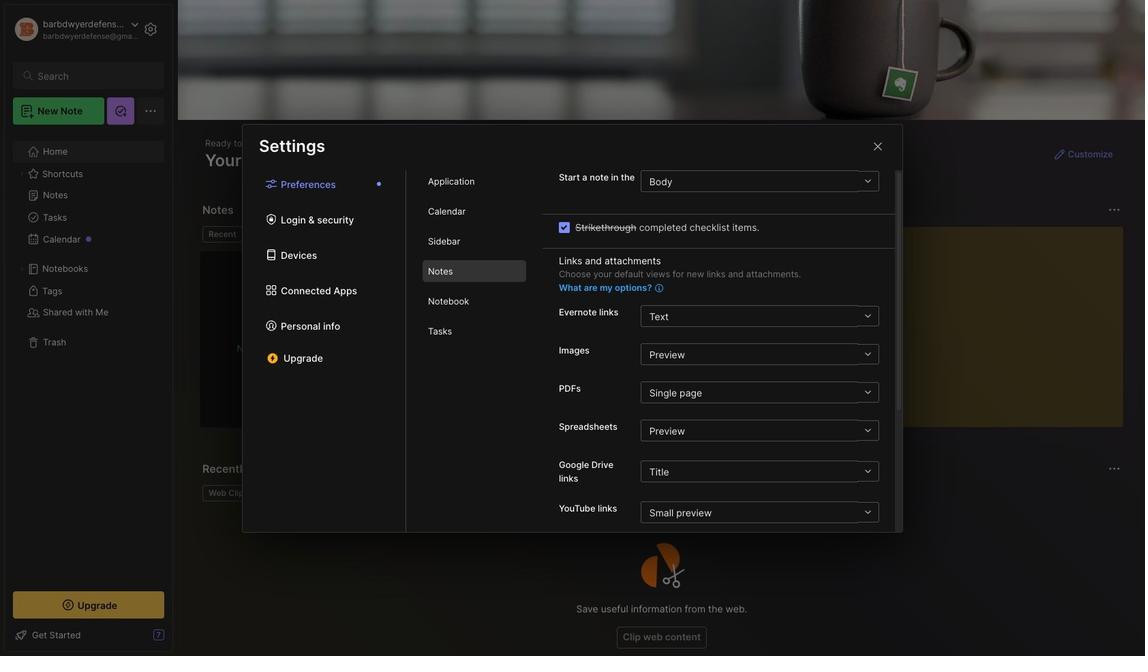 Task type: describe. For each thing, give the bounding box(es) containing it.
Select30 checkbox
[[559, 222, 570, 233]]

Choose default view option for Google Drive links field
[[640, 461, 879, 483]]

tree inside main element
[[5, 133, 172, 579]]

Choose default view option for Spreadsheets field
[[640, 420, 879, 442]]

settings image
[[142, 21, 159, 37]]

expand notebooks image
[[18, 265, 26, 273]]

Start a new note in the body or title. field
[[640, 170, 879, 192]]



Task type: locate. For each thing, give the bounding box(es) containing it.
Choose default view option for YouTube links field
[[640, 502, 879, 523]]

close image
[[870, 138, 886, 154]]

None search field
[[37, 67, 152, 84]]

Choose default view option for Images field
[[640, 344, 879, 365]]

main element
[[0, 0, 177, 656]]

Choose default view option for PDFs field
[[640, 382, 879, 403]]

Start writing… text field
[[838, 227, 1123, 416]]

Choose default view option for Evernote links field
[[640, 305, 879, 327]]

Search text field
[[37, 70, 152, 82]]

none search field inside main element
[[37, 67, 152, 84]]

tab
[[423, 170, 526, 192], [423, 200, 526, 222], [202, 226, 242, 243], [248, 226, 303, 243], [423, 230, 526, 252], [423, 260, 526, 282], [423, 290, 526, 312], [423, 320, 526, 342], [202, 485, 254, 502]]

tab list
[[243, 170, 406, 532], [406, 170, 543, 532], [202, 226, 805, 243]]

tree
[[5, 133, 172, 579]]



Task type: vqa. For each thing, say whether or not it's contained in the screenshot.
Expand Notebooks icon
yes



